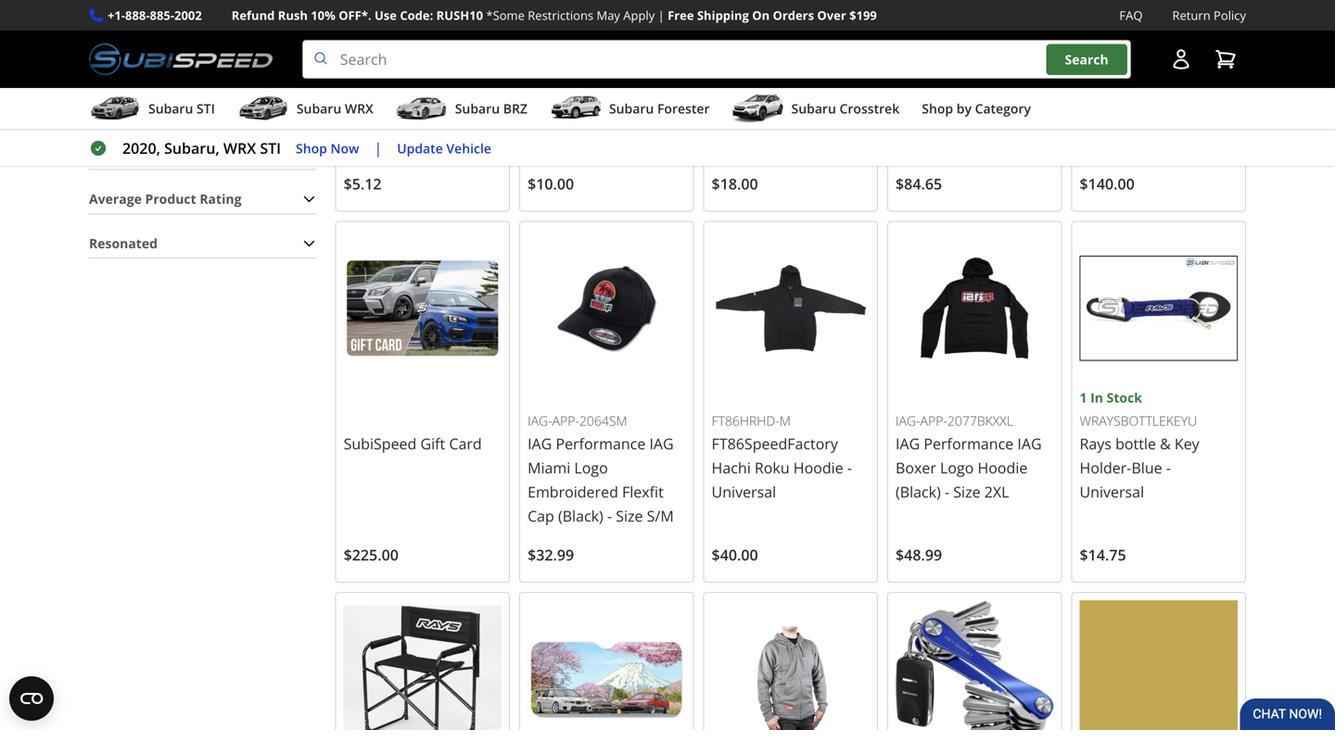 Task type: locate. For each thing, give the bounding box(es) containing it.
size inside the iag-app-2064sm iag performance iag miami logo embroidered flexfit cap (black) - size s/m
[[616, 506, 643, 526]]

universal down raven
[[896, 159, 960, 179]]

51007-
[[1080, 41, 1121, 59]]

0 horizontal spatial app-
[[552, 412, 579, 430]]

tomei sun shade wrx/sti minatomirai yokohama - universal image
[[712, 0, 870, 16]]

performance down 2064sm
[[556, 434, 646, 454]]

app- up miami
[[552, 412, 579, 430]]

app-
[[552, 412, 579, 430], [920, 412, 947, 430]]

rd
[[441, 41, 458, 59]]

design
[[1175, 63, 1222, 83]]

1 vertical spatial (black)
[[558, 506, 603, 526]]

subaru for subaru crosstrek
[[791, 100, 836, 117]]

1 vertical spatial sti
[[197, 100, 215, 117]]

2015
[[376, 63, 410, 83]]

0 horizontal spatial size
[[616, 506, 643, 526]]

shop left now
[[296, 139, 327, 157]]

12 in stock gcs-15wrxtoy-rd gcs 2015 wrx toy car (red)
[[344, 18, 501, 107]]

universal inside 1 in stock 51007-ak492 hks oil color design door mat - universal
[[1157, 87, 1222, 107]]

average product rating
[[89, 190, 241, 208]]

wrx down rd
[[413, 63, 445, 83]]

performance
[[556, 434, 646, 454], [924, 434, 1014, 454]]

sti inside 1 in stock 046-002-001d4s subaru 2014 wrx / sti 1/43 scale model car- crystal black silica / raven (d4s) - universal $84.65
[[1032, 63, 1052, 83]]

wrx
[[413, 63, 445, 83], [528, 63, 559, 83], [987, 63, 1018, 83], [345, 100, 373, 117], [223, 138, 256, 158]]

2020,
[[122, 138, 160, 158]]

2 horizontal spatial sti
[[1032, 63, 1052, 83]]

1 horizontal spatial (black)
[[896, 482, 941, 502]]

universal down design
[[1157, 87, 1222, 107]]

in inside 2 in stock tg701a-sb00b tomei sun shade wrx/sti minatomirai yokohama - universal
[[722, 18, 735, 35]]

(black) inside iag-app-2077bkxxl iag performance iag boxer logo hoodie (black) - size 2xl
[[896, 482, 941, 502]]

performance inside iag-app-2077bkxxl iag performance iag boxer logo hoodie (black) - size 2xl
[[924, 434, 1014, 454]]

1 for rays
[[1080, 389, 1087, 407]]

sti up 2020, subaru, wrx sti
[[197, 100, 215, 117]]

subaru brz button
[[396, 92, 527, 129]]

in inside 1 in stock wraysbottlekeyu rays bottle & key holder-blue - universal
[[1090, 389, 1103, 407]]

1 horizontal spatial black
[[947, 111, 983, 131]]

2077bkxxl
[[947, 412, 1013, 430]]

shop
[[922, 100, 953, 117], [296, 139, 327, 157]]

stock inside 1 in stock 046-002-001d4s subaru 2014 wrx / sti 1/43 scale model car- crystal black silica / raven (d4s) - universal $84.65
[[923, 18, 958, 35]]

4 iag from the left
[[1017, 434, 1042, 454]]

universal down the leather
[[583, 87, 648, 107]]

black inside 32 in stock 15wrxwallet wrx black leather wallet - universal
[[563, 63, 599, 83]]

black down the 15wrxwallet in the left of the page
[[563, 63, 599, 83]]

0 vertical spatial (black)
[[896, 482, 941, 502]]

0 horizontal spatial sti
[[197, 100, 215, 117]]

wrx inside "12 in stock gcs-15wrxtoy-rd gcs 2015 wrx toy car (red)"
[[413, 63, 445, 83]]

universal down holder-
[[1080, 482, 1144, 502]]

in
[[362, 18, 375, 35], [722, 18, 735, 35], [546, 18, 559, 35], [906, 18, 919, 35], [1090, 18, 1103, 35], [1090, 389, 1103, 407]]

iag- inside the iag-app-2064sm iag performance iag miami logo embroidered flexfit cap (black) - size s/m
[[528, 412, 552, 430]]

12
[[344, 18, 358, 35]]

in right 12
[[362, 18, 375, 35]]

app- for boxer
[[920, 412, 947, 430]]

15wrxwallet
[[528, 41, 615, 59]]

0 horizontal spatial shop
[[296, 139, 327, 157]]

use
[[375, 7, 397, 24]]

a subaru wrx thumbnail image image
[[237, 95, 289, 122]]

3 iag from the left
[[896, 434, 920, 454]]

stock up 15wrxtoy-
[[378, 18, 414, 35]]

1 horizontal spatial performance
[[924, 434, 1014, 454]]

return
[[1172, 7, 1210, 24]]

stock for 002-
[[923, 18, 958, 35]]

subaru for subaru wrx
[[297, 100, 341, 117]]

iag left rays
[[1017, 434, 1042, 454]]

app- inside the iag-app-2064sm iag performance iag miami logo embroidered flexfit cap (black) - size s/m
[[552, 412, 579, 430]]

0 horizontal spatial |
[[374, 138, 382, 158]]

cobb grey zip hoodie xx-large image
[[712, 601, 870, 731]]

in right 32
[[546, 18, 559, 35]]

0 vertical spatial |
[[658, 7, 664, 24]]

wrx up 'wallet'
[[528, 63, 559, 83]]

wrx inside 32 in stock 15wrxwallet wrx black leather wallet - universal
[[528, 63, 559, 83]]

shop left the by at the top of page
[[922, 100, 953, 117]]

size inside iag-app-2077bkxxl iag performance iag boxer logo hoodie (black) - size 2xl
[[953, 482, 980, 502]]

1 up rays
[[1080, 389, 1087, 407]]

rush10
[[436, 7, 483, 24]]

logo right "boxer"
[[940, 458, 974, 478]]

- down embroidered on the left of the page
[[607, 506, 612, 526]]

sti down a subaru wrx thumbnail image
[[260, 138, 281, 158]]

2 performance from the left
[[924, 434, 1014, 454]]

sticker fab subispeed 29" banner - gold image
[[1080, 601, 1238, 731]]

shop inside dropdown button
[[922, 100, 953, 117]]

subaru forester
[[609, 100, 710, 117]]

0 vertical spatial black
[[563, 63, 599, 83]]

1 for 002-
[[896, 18, 903, 35]]

gcs 2015 wrx toy car (red) image
[[344, 0, 502, 16]]

0 horizontal spatial performance
[[556, 434, 646, 454]]

0 horizontal spatial black
[[563, 63, 599, 83]]

stock for 15wrxtoy-
[[378, 18, 414, 35]]

1 horizontal spatial sti
[[260, 138, 281, 158]]

1 inside 1 in stock 51007-ak492 hks oil color design door mat - universal
[[1080, 18, 1087, 35]]

in inside "12 in stock gcs-15wrxtoy-rd gcs 2015 wrx toy car (red)"
[[362, 18, 375, 35]]

iag
[[528, 434, 552, 454], [649, 434, 674, 454], [896, 434, 920, 454], [1017, 434, 1042, 454]]

on
[[752, 7, 770, 24]]

subaru down shade
[[791, 100, 836, 117]]

1 horizontal spatial hoodie
[[978, 458, 1028, 478]]

subaru down car
[[455, 100, 500, 117]]

stock inside 1 in stock 51007-ak492 hks oil color design door mat - universal
[[1107, 18, 1142, 35]]

tomei
[[712, 63, 754, 83]]

- right (d4s)
[[982, 135, 986, 155]]

universal down "yokohama"
[[712, 159, 776, 179]]

subaru up subaru,
[[148, 100, 193, 117]]

size left 2xl
[[953, 482, 980, 502]]

subaru down "046-" on the right top of page
[[896, 63, 945, 83]]

1 up "046-" on the right top of page
[[896, 18, 903, 35]]

stock up ak492
[[1107, 18, 1142, 35]]

subaru up shop now
[[297, 100, 341, 117]]

performance for hoodie
[[924, 434, 1014, 454]]

- down subaru crosstrek dropdown button
[[799, 135, 804, 155]]

logo up embroidered on the left of the page
[[574, 458, 608, 478]]

/ up "car-"
[[1022, 63, 1028, 83]]

stock
[[378, 18, 414, 35], [739, 18, 774, 35], [562, 18, 598, 35], [923, 18, 958, 35], [1107, 18, 1142, 35], [1107, 389, 1142, 407]]

app- up "boxer"
[[920, 412, 947, 430]]

1 horizontal spatial shop
[[922, 100, 953, 117]]

-
[[574, 87, 579, 107], [1149, 87, 1154, 107], [799, 135, 804, 155], [982, 135, 986, 155], [847, 458, 852, 478], [1166, 458, 1171, 478], [945, 482, 949, 502], [607, 506, 612, 526]]

hks oil color design door mat - universal image
[[1080, 0, 1238, 16]]

iag performance iag boxer logo hoodie (black) - size 2xl image
[[896, 229, 1054, 388]]

iag- inside iag-app-2077bkxxl iag performance iag boxer logo hoodie (black) - size 2xl
[[896, 412, 920, 430]]

resonated button
[[89, 229, 317, 258]]

subaru brz
[[455, 100, 527, 117]]

(black) down embroidered on the left of the page
[[558, 506, 603, 526]]

performance down 2077bkxxl
[[924, 434, 1014, 454]]

1 vertical spatial black
[[947, 111, 983, 131]]

open widget image
[[9, 677, 54, 721]]

1 iag- from the left
[[528, 412, 552, 430]]

1 performance from the left
[[556, 434, 646, 454]]

$48.99
[[896, 545, 942, 565]]

universal inside 32 in stock 15wrxwallet wrx black leather wallet - universal
[[583, 87, 648, 107]]

shop now
[[296, 139, 359, 157]]

black up (d4s)
[[947, 111, 983, 131]]

(black) down "boxer"
[[896, 482, 941, 502]]

in right 2
[[722, 18, 735, 35]]

| left the free
[[658, 7, 664, 24]]

2
[[712, 18, 719, 35]]

| right now
[[374, 138, 382, 158]]

$32.99
[[528, 545, 574, 565]]

sun
[[758, 63, 788, 83]]

2 vertical spatial sti
[[260, 138, 281, 158]]

- left "boxer"
[[847, 458, 852, 478]]

1 vertical spatial shop
[[296, 139, 327, 157]]

in for wrx
[[546, 18, 559, 35]]

wrx down a subaru wrx thumbnail image
[[223, 138, 256, 158]]

size
[[953, 482, 980, 502], [616, 506, 643, 526]]

2 hoodie from the left
[[978, 458, 1028, 478]]

faq
[[1119, 7, 1143, 24]]

a subaru forester thumbnail image image
[[550, 95, 602, 122]]

stock up the 15wrxwallet in the left of the page
[[562, 18, 598, 35]]

stock for rays
[[1107, 389, 1142, 407]]

- right blue
[[1166, 458, 1171, 478]]

1 hoodie from the left
[[793, 458, 843, 478]]

subaru inside subaru crosstrek dropdown button
[[791, 100, 836, 117]]

sti
[[1032, 63, 1052, 83], [197, 100, 215, 117], [260, 138, 281, 158]]

iag up "boxer"
[[896, 434, 920, 454]]

stock inside 2 in stock tg701a-sb00b tomei sun shade wrx/sti minatomirai yokohama - universal
[[739, 18, 774, 35]]

iag-app-2064sm iag performance iag miami logo embroidered flexfit cap (black) - size s/m
[[528, 412, 674, 526]]

stock for sb00b
[[739, 18, 774, 35]]

flexfit
[[622, 482, 664, 502]]

hks
[[1080, 63, 1108, 83]]

stock inside 1 in stock wraysbottlekeyu rays bottle & key holder-blue - universal
[[1107, 389, 1142, 407]]

stock inside "12 in stock gcs-15wrxtoy-rd gcs 2015 wrx toy car (red)"
[[378, 18, 414, 35]]

$18.00
[[712, 174, 758, 194]]

miami
[[528, 458, 570, 478]]

in up "046-" on the right top of page
[[906, 18, 919, 35]]

rays
[[1080, 434, 1112, 454]]

2 iag- from the left
[[896, 412, 920, 430]]

1 vertical spatial size
[[616, 506, 643, 526]]

in inside 1 in stock 51007-ak492 hks oil color design door mat - universal
[[1090, 18, 1103, 35]]

shop now link
[[296, 138, 359, 159]]

subispeed gift card image
[[344, 229, 502, 388]]

1 app- from the left
[[552, 412, 579, 430]]

- right mat
[[1149, 87, 1154, 107]]

iag up "flexfit"
[[649, 434, 674, 454]]

10%
[[311, 7, 335, 24]]

1 horizontal spatial app-
[[920, 412, 947, 430]]

logo inside iag-app-2077bkxxl iag performance iag boxer logo hoodie (black) - size 2xl
[[940, 458, 974, 478]]

- inside 32 in stock 15wrxwallet wrx black leather wallet - universal
[[574, 87, 579, 107]]

black
[[563, 63, 599, 83], [947, 111, 983, 131]]

stock for wrx
[[562, 18, 598, 35]]

iag- up miami
[[528, 412, 552, 430]]

subaru inside subaru forester dropdown button
[[609, 100, 654, 117]]

universal inside 1 in stock wraysbottlekeyu rays bottle & key holder-blue - universal
[[1080, 482, 1144, 502]]

2 iag from the left
[[649, 434, 674, 454]]

wrx up the model
[[987, 63, 1018, 83]]

performance inside the iag-app-2064sm iag performance iag miami logo embroidered flexfit cap (black) - size s/m
[[556, 434, 646, 454]]

in up rays
[[1090, 389, 1103, 407]]

1 inside 1 in stock wraysbottlekeyu rays bottle & key holder-blue - universal
[[1080, 389, 1087, 407]]

1 inside 1 in stock 046-002-001d4s subaru 2014 wrx / sti 1/43 scale model car- crystal black silica / raven (d4s) - universal $84.65
[[896, 18, 903, 35]]

size down "flexfit"
[[616, 506, 643, 526]]

in inside 32 in stock 15wrxwallet wrx black leather wallet - universal
[[546, 18, 559, 35]]

0 horizontal spatial hoodie
[[793, 458, 843, 478]]

universal inside 1 in stock 046-002-001d4s subaru 2014 wrx / sti 1/43 scale model car- crystal black silica / raven (d4s) - universal $84.65
[[896, 159, 960, 179]]

orders
[[773, 7, 814, 24]]

iag up miami
[[528, 434, 552, 454]]

0 vertical spatial size
[[953, 482, 980, 502]]

15wrxtoy-
[[372, 41, 441, 59]]

- inside iag-app-2077bkxxl iag performance iag boxer logo hoodie (black) - size 2xl
[[945, 482, 949, 502]]

1 vertical spatial |
[[374, 138, 382, 158]]

subaru inside subaru sti dropdown button
[[148, 100, 193, 117]]

sti up "car-"
[[1032, 63, 1052, 83]]

1 in stock 046-002-001d4s subaru 2014 wrx / sti 1/43 scale model car- crystal black silica / raven (d4s) - universal $84.65
[[896, 18, 1052, 194]]

subaru inside dropdown button
[[297, 100, 341, 117]]

stock up wraysbottlekeyu
[[1107, 389, 1142, 407]]

iag-
[[528, 412, 552, 430], [896, 412, 920, 430]]

hoodie up 2xl
[[978, 458, 1028, 478]]

logo for boxer
[[940, 458, 974, 478]]

stock up 002-
[[923, 18, 958, 35]]

in inside 1 in stock 046-002-001d4s subaru 2014 wrx / sti 1/43 scale model car- crystal black silica / raven (d4s) - universal $84.65
[[906, 18, 919, 35]]

stock up tg701a-
[[739, 18, 774, 35]]

$40.00
[[712, 545, 758, 565]]

1 horizontal spatial size
[[953, 482, 980, 502]]

universal down 'hachi' on the bottom of page
[[712, 482, 776, 502]]

logo inside the iag-app-2064sm iag performance iag miami logo embroidered flexfit cap (black) - size s/m
[[574, 458, 608, 478]]

1 horizontal spatial logo
[[940, 458, 974, 478]]

0 horizontal spatial logo
[[574, 458, 608, 478]]

0 horizontal spatial iag-
[[528, 412, 552, 430]]

0 vertical spatial sti
[[1032, 63, 1052, 83]]

subaru crosstrek button
[[732, 92, 900, 129]]

1 horizontal spatial iag-
[[896, 412, 920, 430]]

subaru down the leather
[[609, 100, 654, 117]]

stock inside 32 in stock 15wrxwallet wrx black leather wallet - universal
[[562, 18, 598, 35]]

1 vertical spatial /
[[1026, 111, 1031, 131]]

/
[[1022, 63, 1028, 83], [1026, 111, 1031, 131]]

button image
[[1170, 48, 1192, 71]]

1 logo from the left
[[574, 458, 608, 478]]

2 logo from the left
[[940, 458, 974, 478]]

rays bottle & key holder-blue - universal image
[[1080, 229, 1238, 388]]

- left 2xl
[[945, 482, 949, 502]]

iag- up "boxer"
[[896, 412, 920, 430]]

0 vertical spatial shop
[[922, 100, 953, 117]]

leather
[[603, 63, 656, 83]]

app- inside iag-app-2077bkxxl iag performance iag boxer logo hoodie (black) - size 2xl
[[920, 412, 947, 430]]

1 up 51007-
[[1080, 18, 1087, 35]]

- right 'wallet'
[[574, 87, 579, 107]]

wrx down 'gcs'
[[345, 100, 373, 117]]

model
[[970, 87, 1013, 107]]

/ right silica
[[1026, 111, 1031, 131]]

0 horizontal spatial (black)
[[558, 506, 603, 526]]

hoodie right roku
[[793, 458, 843, 478]]

hoodie inside ft86hrhd-m ft86speedfactory hachi roku hoodie - universal
[[793, 458, 843, 478]]

subaru inside subaru brz dropdown button
[[455, 100, 500, 117]]

logo for miami
[[574, 458, 608, 478]]

|
[[658, 7, 664, 24], [374, 138, 382, 158]]

2 app- from the left
[[920, 412, 947, 430]]

ak492
[[1121, 41, 1158, 59]]

2020, subaru, wrx sti
[[122, 138, 281, 158]]

in up 51007-
[[1090, 18, 1103, 35]]



Task type: vqa. For each thing, say whether or not it's contained in the screenshot.


Task type: describe. For each thing, give the bounding box(es) containing it.
1 iag from the left
[[528, 434, 552, 454]]

rush
[[278, 7, 308, 24]]

return policy
[[1172, 7, 1246, 24]]

universal inside ft86hrhd-m ft86speedfactory hachi roku hoodie - universal
[[712, 482, 776, 502]]

- inside the iag-app-2064sm iag performance iag miami logo embroidered flexfit cap (black) - size s/m
[[607, 506, 612, 526]]

embroidered
[[528, 482, 618, 502]]

(red)
[[344, 87, 379, 107]]

2xl
[[984, 482, 1009, 502]]

subispeed
[[344, 434, 417, 454]]

iag- for iag performance iag miami logo embroidered flexfit cap (black) - size s/m
[[528, 412, 552, 430]]

performance for embroidered
[[556, 434, 646, 454]]

scale
[[930, 87, 966, 107]]

shipping
[[697, 7, 749, 24]]

- inside 2 in stock tg701a-sb00b tomei sun shade wrx/sti minatomirai yokohama - universal
[[799, 135, 804, 155]]

s/m
[[647, 506, 674, 526]]

car-
[[1017, 87, 1045, 107]]

update vehicle
[[397, 139, 491, 157]]

iag- for iag performance iag boxer logo hoodie (black) - size 2xl
[[896, 412, 920, 430]]

shop by category
[[922, 100, 1031, 117]]

subaru,
[[164, 138, 219, 158]]

subaru for subaru brz
[[455, 100, 500, 117]]

$225.00
[[344, 545, 399, 565]]

card
[[449, 434, 482, 454]]

refund
[[232, 7, 275, 24]]

subaru wrx
[[297, 100, 373, 117]]

32 in stock 15wrxwallet wrx black leather wallet - universal
[[528, 18, 656, 107]]

off*.
[[339, 7, 371, 24]]

brz
[[503, 100, 527, 117]]

rays gram lights folding chair - universal image
[[344, 601, 502, 731]]

subispeed gift card
[[344, 434, 482, 454]]

minatomirai
[[712, 111, 810, 131]]

stock for ak492
[[1107, 18, 1142, 35]]

silica
[[987, 111, 1022, 131]]

crystal
[[896, 111, 943, 131]]

tomei sun shade  gdb/bnr32/ae86 cherry blossom mt.fuji - universal image
[[528, 601, 686, 731]]

now
[[331, 139, 359, 157]]

door
[[1080, 87, 1114, 107]]

subaru for subaru sti
[[148, 100, 193, 117]]

boxer
[[896, 458, 936, 478]]

wraysbottlekeyu
[[1080, 412, 1197, 430]]

ft86hrhd-m ft86speedfactory hachi roku hoodie - universal
[[712, 412, 852, 502]]

gcs
[[344, 63, 372, 83]]

in for rays
[[1090, 389, 1103, 407]]

- inside 1 in stock 51007-ak492 hks oil color design door mat - universal
[[1149, 87, 1154, 107]]

over
[[817, 7, 846, 24]]

001d4s
[[948, 41, 994, 59]]

(black) inside the iag-app-2064sm iag performance iag miami logo embroidered flexfit cap (black) - size s/m
[[558, 506, 603, 526]]

wrx inside dropdown button
[[345, 100, 373, 117]]

wrx black leather wallet - universal image
[[528, 0, 686, 16]]

885-
[[150, 7, 174, 24]]

sb00b
[[762, 41, 800, 59]]

+1-
[[108, 7, 125, 24]]

wrx inside 1 in stock 046-002-001d4s subaru 2014 wrx / sti 1/43 scale model car- crystal black silica / raven (d4s) - universal $84.65
[[987, 63, 1018, 83]]

resonated
[[89, 234, 158, 252]]

search input field
[[302, 40, 1131, 79]]

restrictions
[[528, 7, 593, 24]]

- inside ft86hrhd-m ft86speedfactory hachi roku hoodie - universal
[[847, 458, 852, 478]]

subaru crosstrek
[[791, 100, 900, 117]]

gift
[[420, 434, 445, 454]]

subaru sti button
[[89, 92, 215, 129]]

1 horizontal spatial |
[[658, 7, 664, 24]]

- inside 1 in stock 046-002-001d4s subaru 2014 wrx / sti 1/43 scale model car- crystal black silica / raven (d4s) - universal $84.65
[[982, 135, 986, 155]]

color
[[1135, 63, 1172, 83]]

crosstrek
[[839, 100, 900, 117]]

a subaru crosstrek thumbnail image image
[[732, 95, 784, 122]]

$199
[[849, 7, 877, 24]]

subaru inside 1 in stock 046-002-001d4s subaru 2014 wrx / sti 1/43 scale model car- crystal black silica / raven (d4s) - universal $84.65
[[896, 63, 945, 83]]

black inside 1 in stock 046-002-001d4s subaru 2014 wrx / sti 1/43 scale model car- crystal black silica / raven (d4s) - universal $84.65
[[947, 111, 983, 131]]

refund rush 10% off*. use code: rush10 *some restrictions may apply | free shipping on orders over $199
[[232, 7, 877, 24]]

search button
[[1046, 44, 1127, 75]]

$5.12
[[344, 174, 382, 194]]

2014
[[949, 63, 983, 83]]

rating
[[200, 190, 241, 208]]

by
[[957, 100, 972, 117]]

roku
[[755, 458, 790, 478]]

wrx/sti
[[712, 87, 769, 107]]

$14.75
[[1080, 545, 1126, 565]]

32
[[528, 18, 542, 35]]

sti inside dropdown button
[[197, 100, 215, 117]]

average
[[89, 190, 142, 208]]

ft86speedfactory hachi roku hoodie - universal image
[[712, 229, 870, 388]]

tg701a-
[[712, 41, 762, 59]]

keysmart aluminum compact key organizer (blue) - universal image
[[896, 601, 1054, 731]]

in for ak492
[[1090, 18, 1103, 35]]

&
[[1160, 434, 1171, 454]]

iag performance iag miami logo embroidered flexfit cap (black) - size s/m image
[[528, 229, 686, 388]]

shop for shop now
[[296, 139, 327, 157]]

002-
[[922, 41, 948, 59]]

search
[[1065, 50, 1109, 68]]

raven
[[896, 135, 938, 155]]

shop for shop by category
[[922, 100, 953, 117]]

ft86hrhd-
[[712, 412, 779, 430]]

(d4s)
[[942, 135, 978, 155]]

cap
[[528, 506, 554, 526]]

hoodie inside iag-app-2077bkxxl iag performance iag boxer logo hoodie (black) - size 2xl
[[978, 458, 1028, 478]]

in for 002-
[[906, 18, 919, 35]]

product
[[145, 190, 196, 208]]

category
[[975, 100, 1031, 117]]

a subaru brz thumbnail image image
[[396, 95, 448, 122]]

shade
[[792, 63, 840, 83]]

policy
[[1214, 7, 1246, 24]]

faq link
[[1119, 6, 1143, 25]]

in for 15wrxtoy-
[[362, 18, 375, 35]]

iag-app-2077bkxxl iag performance iag boxer logo hoodie (black) - size 2xl
[[896, 412, 1042, 502]]

in for sb00b
[[722, 18, 735, 35]]

*some
[[486, 7, 525, 24]]

average product rating button
[[89, 185, 317, 214]]

car
[[477, 63, 501, 83]]

universal inside 2 in stock tg701a-sb00b tomei sun shade wrx/sti minatomirai yokohama - universal
[[712, 159, 776, 179]]

m
[[779, 412, 791, 430]]

subaru for subaru forester
[[609, 100, 654, 117]]

mat
[[1118, 87, 1145, 107]]

subaru wrx button
[[237, 92, 373, 129]]

888-
[[125, 7, 150, 24]]

0 vertical spatial /
[[1022, 63, 1028, 83]]

subispeed logo image
[[89, 40, 272, 79]]

return policy link
[[1172, 6, 1246, 25]]

$140.00
[[1080, 174, 1135, 194]]

app- for miami
[[552, 412, 579, 430]]

ft86speedfactory
[[712, 434, 838, 454]]

$84.65
[[896, 174, 942, 194]]

1 for ak492
[[1080, 18, 1087, 35]]

holder-
[[1080, 458, 1131, 478]]

2 in stock tg701a-sb00b tomei sun shade wrx/sti minatomirai yokohama - universal
[[712, 18, 840, 179]]

update vehicle button
[[397, 138, 491, 159]]

gcs-
[[344, 41, 372, 59]]

a subaru sti thumbnail image image
[[89, 95, 141, 122]]

- inside 1 in stock wraysbottlekeyu rays bottle & key holder-blue - universal
[[1166, 458, 1171, 478]]

+1-888-885-2002 link
[[108, 6, 202, 25]]



